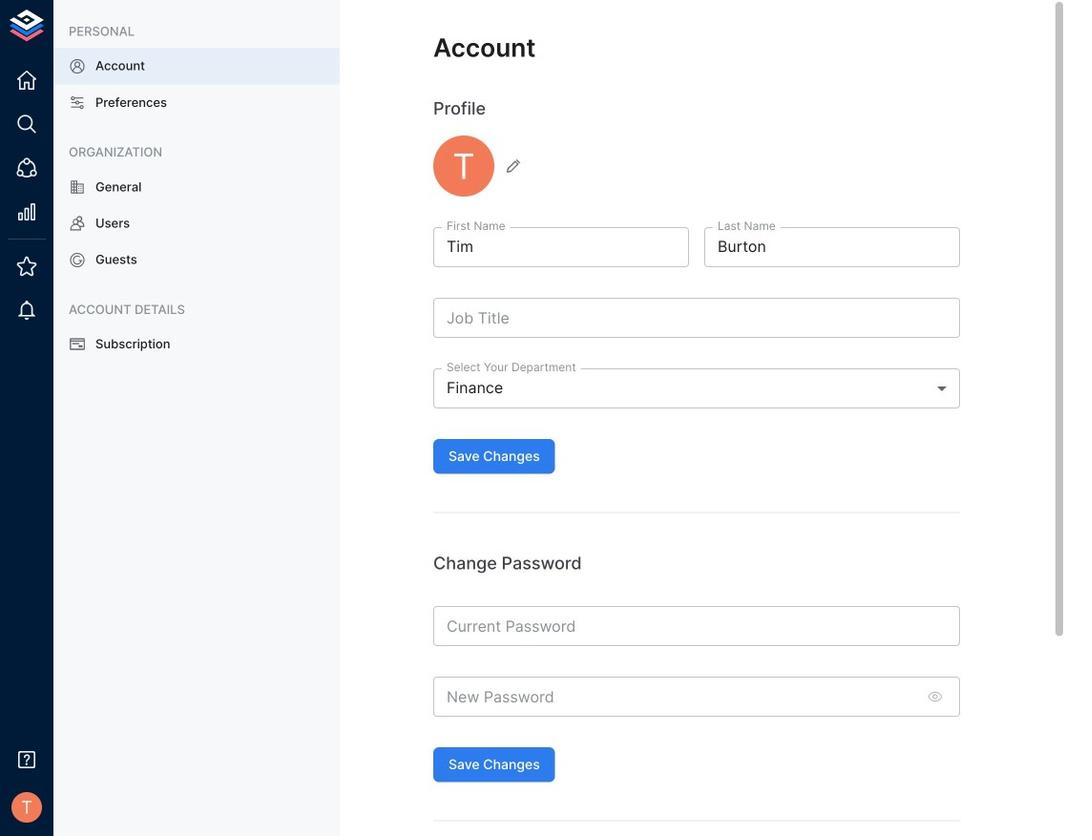 Task type: describe. For each thing, give the bounding box(es) containing it.
CEO text field
[[434, 298, 961, 338]]

John text field
[[434, 227, 690, 268]]

1 password password field from the top
[[434, 606, 961, 646]]

2 password password field from the top
[[434, 677, 917, 717]]



Task type: vqa. For each thing, say whether or not it's contained in the screenshot.
A chart. ELEMENT
no



Task type: locate. For each thing, give the bounding box(es) containing it.
Doe text field
[[705, 227, 961, 268]]

1 vertical spatial password password field
[[434, 677, 917, 717]]

Password password field
[[434, 606, 961, 646], [434, 677, 917, 717]]

0 vertical spatial password password field
[[434, 606, 961, 646]]



